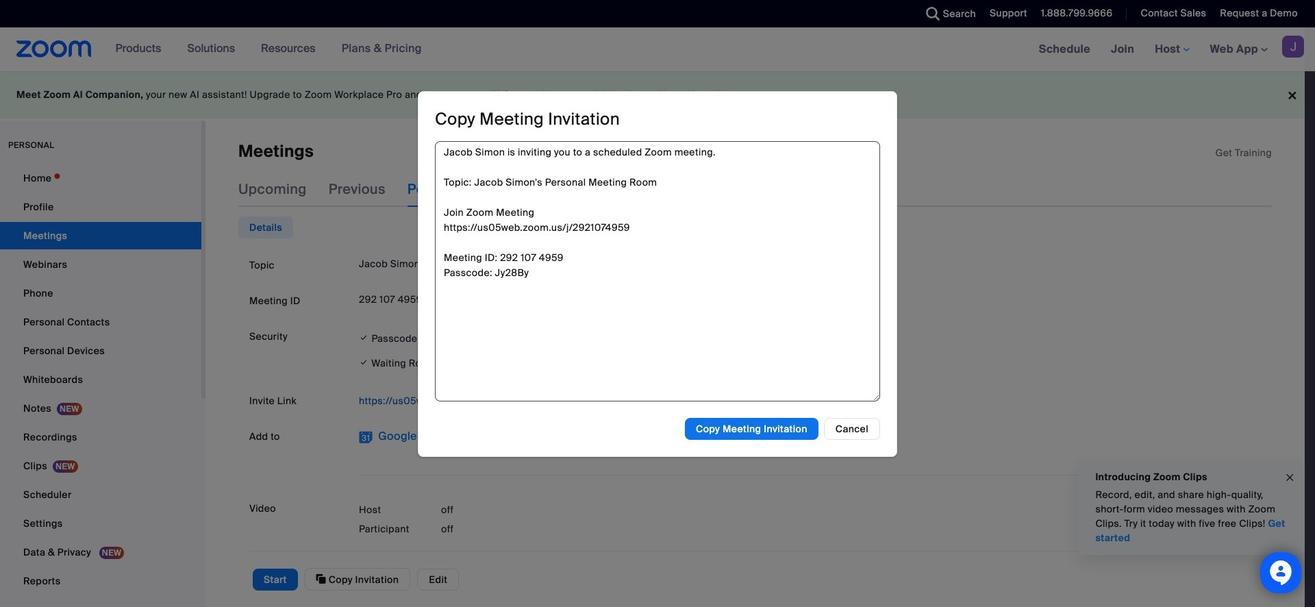 Task type: describe. For each thing, give the bounding box(es) containing it.
product information navigation
[[105, 27, 432, 71]]

copy image
[[316, 573, 326, 585]]

1 checked image from the top
[[359, 331, 369, 345]]

2 checked image from the top
[[359, 356, 369, 370]]

btn image
[[489, 431, 503, 444]]

close image
[[1285, 470, 1296, 485]]



Task type: locate. For each thing, give the bounding box(es) containing it.
tabs of meeting tab list
[[238, 172, 679, 207]]

add to yahoo calendar image
[[649, 431, 662, 444]]

0 vertical spatial application
[[1216, 146, 1273, 160]]

copy invitation content text field
[[435, 141, 881, 401]]

banner
[[0, 27, 1316, 72]]

1 vertical spatial application
[[359, 390, 1262, 412]]

add to google calendar image
[[359, 431, 373, 444]]

personal menu menu
[[0, 164, 201, 596]]

1 vertical spatial checked image
[[359, 356, 369, 370]]

footer
[[0, 71, 1305, 119]]

heading
[[435, 108, 620, 129]]

checked image
[[359, 331, 369, 345], [359, 356, 369, 370]]

dialog
[[418, 91, 898, 457]]

application
[[1216, 146, 1273, 160], [359, 390, 1262, 412]]

meetings navigation
[[1029, 27, 1316, 72]]

tab list
[[238, 217, 293, 239]]

0 vertical spatial checked image
[[359, 331, 369, 345]]

tab
[[238, 217, 293, 239]]



Task type: vqa. For each thing, say whether or not it's contained in the screenshot.
zoom logo
no



